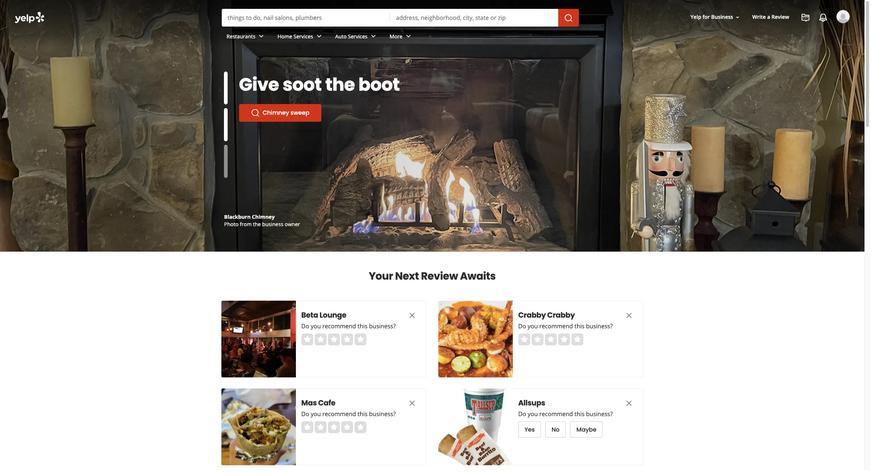 Task type: vqa. For each thing, say whether or not it's contained in the screenshot.
right 24 chevron down v2 icon
yes



Task type: describe. For each thing, give the bounding box(es) containing it.
this for cafe
[[358, 410, 368, 418]]

from inside cj plumbing & heating photo from the business owner
[[240, 221, 252, 228]]

0 vertical spatial chimney
[[263, 109, 289, 117]]

do down the allsups
[[519, 410, 527, 418]]

this for crabby
[[575, 322, 585, 330]]

from inside blackburn chimney photo from the business owner
[[240, 221, 252, 228]]

business? for lounge
[[369, 322, 396, 330]]

24 search v2 image for fix your pipe dreams
[[251, 129, 260, 138]]

do you recommend this business? down allsups link
[[519, 410, 613, 418]]

dismiss card image for lounge
[[408, 311, 417, 320]]

recommend for crabby
[[540, 322, 573, 330]]

no button
[[546, 422, 566, 438]]

2 select slide image from the top
[[224, 108, 228, 141]]

16 chevron down v2 image
[[735, 14, 741, 20]]

owner inside cj plumbing & heating photo from the business owner
[[285, 221, 300, 228]]

home services
[[278, 33, 313, 40]]

awaits
[[460, 269, 496, 284]]

1 crabby from the left
[[519, 310, 546, 321]]

you down the allsups
[[528, 410, 538, 418]]

you for beta
[[311, 322, 321, 330]]

plumbers
[[263, 129, 290, 138]]

a
[[768, 13, 771, 20]]

owner inside blackburn chimney photo from the business owner
[[285, 221, 300, 228]]

chimney inside blackburn chimney photo from the business owner
[[252, 213, 275, 220]]

review for a
[[772, 13, 790, 20]]

do you recommend this business? for lounge
[[302, 322, 396, 330]]

none field find
[[228, 14, 384, 22]]

beta lounge
[[302, 310, 347, 321]]

do for crabby
[[519, 322, 527, 330]]

maybe
[[577, 426, 597, 434]]

boot
[[359, 72, 400, 97]]

dismiss card image for crabby
[[625, 311, 634, 320]]

crabby crabby link
[[519, 310, 611, 321]]

business categories element
[[221, 27, 850, 48]]

yes
[[525, 426, 535, 434]]

lounge
[[320, 310, 347, 321]]

auto
[[335, 33, 347, 40]]

this up maybe button
[[575, 410, 585, 418]]

photo of crabby crabby image
[[439, 301, 513, 378]]

soot
[[283, 72, 322, 97]]

cafe
[[318, 398, 336, 408]]

write
[[753, 13, 766, 20]]

pipe
[[313, 72, 352, 97]]

chimney sweep link
[[239, 104, 321, 122]]

more
[[390, 33, 403, 40]]

search image
[[565, 14, 573, 22]]

allsups link
[[519, 398, 611, 408]]

blackburn chimney link
[[224, 213, 275, 220]]

photo of allsups image
[[439, 389, 513, 466]]

chimney sweep
[[263, 109, 310, 117]]

1 select slide image from the top
[[224, 72, 228, 105]]

projects image
[[802, 13, 811, 22]]

sweep
[[291, 109, 310, 117]]

plumbing
[[231, 213, 255, 220]]

business inside blackburn chimney photo from the business owner
[[262, 221, 284, 228]]

mas cafe
[[302, 398, 336, 408]]

Near text field
[[396, 14, 553, 22]]

business
[[712, 13, 734, 20]]

recommend down allsups link
[[540, 410, 573, 418]]

yes button
[[519, 422, 541, 438]]

maybe button
[[571, 422, 603, 438]]

yelp for business
[[691, 13, 734, 20]]

dreams
[[239, 93, 309, 118]]

cj plumbing & heating photo from the business owner
[[224, 213, 300, 228]]

beta
[[302, 310, 318, 321]]

do you recommend this business? for cafe
[[302, 410, 396, 418]]

allsups
[[519, 398, 546, 408]]

heating
[[262, 213, 282, 220]]



Task type: locate. For each thing, give the bounding box(es) containing it.
do you recommend this business? down crabby crabby link
[[519, 322, 613, 330]]

business? down crabby crabby link
[[587, 322, 613, 330]]

0 horizontal spatial review
[[421, 269, 458, 284]]

1 horizontal spatial review
[[772, 13, 790, 20]]

services for auto services
[[348, 33, 368, 40]]

notifications image
[[819, 13, 828, 22]]

business? up maybe at bottom
[[587, 410, 613, 418]]

cj
[[224, 213, 229, 220]]

(no rating) image down cafe at the left bottom
[[302, 422, 366, 434]]

home services link
[[272, 27, 330, 48]]

recommend down crabby crabby link
[[540, 322, 573, 330]]

24 chevron down v2 image
[[315, 32, 324, 41]]

(no rating) image down the lounge
[[302, 334, 366, 346]]

24 chevron down v2 image right restaurants
[[257, 32, 266, 41]]

this
[[358, 322, 368, 330], [575, 322, 585, 330], [358, 410, 368, 418], [575, 410, 585, 418]]

do for beta
[[302, 322, 309, 330]]

do down mas
[[302, 410, 309, 418]]

business?
[[369, 322, 396, 330], [587, 322, 613, 330], [369, 410, 396, 418], [587, 410, 613, 418]]

you down mas cafe
[[311, 410, 321, 418]]

blackburn chimney photo from the business owner
[[224, 213, 300, 228]]

none field 'near'
[[396, 14, 553, 22]]

cj plumbing & heating link
[[224, 213, 282, 220]]

this down mas cafe link
[[358, 410, 368, 418]]

1 24 chevron down v2 image from the left
[[257, 32, 266, 41]]

restaurants
[[227, 33, 256, 40]]

services
[[294, 33, 313, 40], [348, 33, 368, 40]]

user actions element
[[685, 9, 861, 55]]

blackburn
[[224, 213, 251, 220]]

services for home services
[[294, 33, 313, 40]]

explore banner section banner
[[0, 0, 865, 252]]

(no rating) image for cafe
[[302, 422, 366, 434]]

review right the a
[[772, 13, 790, 20]]

select slide image
[[224, 72, 228, 105], [224, 108, 228, 141]]

do
[[302, 322, 309, 330], [519, 322, 527, 330], [302, 410, 309, 418], [519, 410, 527, 418]]

do you recommend this business? for crabby
[[519, 322, 613, 330]]

auto services link
[[330, 27, 384, 48]]

0 horizontal spatial 24 chevron down v2 image
[[257, 32, 266, 41]]

for
[[703, 13, 710, 20]]

fix
[[239, 72, 264, 97]]

None radio
[[355, 334, 366, 346], [532, 334, 544, 346], [559, 334, 570, 346], [572, 334, 584, 346], [315, 422, 327, 434], [341, 422, 353, 434], [355, 334, 366, 346], [532, 334, 544, 346], [559, 334, 570, 346], [572, 334, 584, 346], [315, 422, 327, 434], [341, 422, 353, 434]]

1 vertical spatial 24 search v2 image
[[251, 129, 260, 138]]

write a review
[[753, 13, 790, 20]]

restaurants link
[[221, 27, 272, 48]]

you for mas
[[311, 410, 321, 418]]

1 horizontal spatial crabby
[[548, 310, 575, 321]]

you
[[311, 322, 321, 330], [528, 322, 538, 330], [311, 410, 321, 418], [528, 410, 538, 418]]

do you recommend this business?
[[302, 322, 396, 330], [519, 322, 613, 330], [302, 410, 396, 418], [519, 410, 613, 418]]

beta lounge link
[[302, 310, 394, 321]]

business? down beta lounge 'link'
[[369, 322, 396, 330]]

24 search v2 image inside chimney sweep link
[[251, 109, 260, 117]]

24 search v2 image up 'plumbers' link
[[251, 109, 260, 117]]

the inside blackburn chimney photo from the business owner
[[253, 221, 261, 228]]

None radio
[[302, 334, 313, 346], [315, 334, 327, 346], [328, 334, 340, 346], [341, 334, 353, 346], [519, 334, 530, 346], [545, 334, 557, 346], [302, 422, 313, 434], [328, 422, 340, 434], [355, 422, 366, 434], [302, 334, 313, 346], [315, 334, 327, 346], [328, 334, 340, 346], [341, 334, 353, 346], [519, 334, 530, 346], [545, 334, 557, 346], [302, 422, 313, 434], [328, 422, 340, 434], [355, 422, 366, 434]]

business? for cafe
[[369, 410, 396, 418]]

tyler b. image
[[837, 10, 850, 23]]

24 chevron down v2 image right more
[[404, 32, 413, 41]]

dismiss card image
[[408, 311, 417, 320], [625, 311, 634, 320], [625, 399, 634, 408]]

None search field
[[0, 0, 865, 55], [222, 9, 581, 27], [0, 0, 865, 55], [222, 9, 581, 27]]

(no rating) image for crabby
[[519, 334, 584, 346]]

review right next
[[421, 269, 458, 284]]

the inside cj plumbing & heating photo from the business owner
[[253, 221, 261, 228]]

do for mas
[[302, 410, 309, 418]]

24 search v2 image
[[251, 109, 260, 117], [251, 129, 260, 138]]

review inside write a review link
[[772, 13, 790, 20]]

(no rating) image down crabby crabby
[[519, 334, 584, 346]]

business? down mas cafe link
[[369, 410, 396, 418]]

recommend for lounge
[[323, 322, 356, 330]]

more link
[[384, 27, 419, 48]]

chimney
[[263, 109, 289, 117], [252, 213, 275, 220]]

1 vertical spatial chimney
[[252, 213, 275, 220]]

crabby
[[519, 310, 546, 321], [548, 310, 575, 321]]

rating element down cafe at the left bottom
[[302, 422, 366, 434]]

2 24 chevron down v2 image from the left
[[369, 32, 378, 41]]

this down beta lounge 'link'
[[358, 322, 368, 330]]

mas
[[302, 398, 317, 408]]

1 24 search v2 image from the top
[[251, 109, 260, 117]]

home
[[278, 33, 292, 40]]

write a review link
[[750, 11, 793, 24]]

no
[[552, 426, 560, 434]]

review
[[772, 13, 790, 20], [421, 269, 458, 284]]

your
[[369, 269, 393, 284]]

services right auto
[[348, 33, 368, 40]]

do down crabby crabby
[[519, 322, 527, 330]]

you for crabby
[[528, 322, 538, 330]]

services left 24 chevron down v2 icon
[[294, 33, 313, 40]]

from
[[240, 221, 252, 228], [240, 221, 252, 228]]

dismiss card image
[[408, 399, 417, 408]]

2 crabby from the left
[[548, 310, 575, 321]]

this down crabby crabby link
[[575, 322, 585, 330]]

next
[[395, 269, 419, 284]]

recommend for cafe
[[323, 410, 356, 418]]

0 vertical spatial 24 search v2 image
[[251, 109, 260, 117]]

0 horizontal spatial services
[[294, 33, 313, 40]]

your
[[268, 72, 309, 97]]

24 search v2 image for give soot the boot
[[251, 109, 260, 117]]

yelp
[[691, 13, 702, 20]]

business? for crabby
[[587, 322, 613, 330]]

mas cafe link
[[302, 398, 394, 408]]

24 search v2 image inside 'plumbers' link
[[251, 129, 260, 138]]

recommend down the lounge
[[323, 322, 356, 330]]

2 services from the left
[[348, 33, 368, 40]]

rating element for crabby
[[519, 334, 584, 346]]

0 horizontal spatial none field
[[228, 14, 384, 22]]

auto services
[[335, 33, 368, 40]]

your next review awaits
[[369, 269, 496, 284]]

do you recommend this business? down beta lounge 'link'
[[302, 322, 396, 330]]

1 horizontal spatial none field
[[396, 14, 553, 22]]

None field
[[228, 14, 384, 22], [396, 14, 553, 22]]

business
[[262, 221, 284, 228], [262, 221, 284, 228]]

you down beta
[[311, 322, 321, 330]]

the
[[326, 72, 355, 97], [253, 221, 261, 228], [253, 221, 261, 228]]

photo inside blackburn chimney photo from the business owner
[[224, 221, 239, 228]]

rating element for lounge
[[302, 334, 366, 346]]

24 chevron down v2 image inside restaurants link
[[257, 32, 266, 41]]

fix your pipe dreams
[[239, 72, 352, 118]]

24 chevron down v2 image inside the auto services 'link'
[[369, 32, 378, 41]]

rating element down crabby crabby
[[519, 334, 584, 346]]

do down beta
[[302, 322, 309, 330]]

do you recommend this business? down mas cafe link
[[302, 410, 396, 418]]

(no rating) image for lounge
[[302, 334, 366, 346]]

Find text field
[[228, 14, 384, 22]]

0 vertical spatial review
[[772, 13, 790, 20]]

2 none field from the left
[[396, 14, 553, 22]]

this for lounge
[[358, 322, 368, 330]]

24 search v2 image left "plumbers"
[[251, 129, 260, 138]]

24 chevron down v2 image inside more link
[[404, 32, 413, 41]]

yelp for business button
[[688, 11, 744, 24]]

recommend down mas cafe link
[[323, 410, 356, 418]]

owner
[[285, 221, 300, 228], [285, 221, 300, 228]]

rating element for cafe
[[302, 422, 366, 434]]

(no rating) image
[[302, 334, 366, 346], [519, 334, 584, 346], [302, 422, 366, 434]]

give soot the boot
[[239, 72, 400, 97]]

review for next
[[421, 269, 458, 284]]

&
[[256, 213, 260, 220]]

services inside 'link'
[[348, 33, 368, 40]]

1 services from the left
[[294, 33, 313, 40]]

rating element down the lounge
[[302, 334, 366, 346]]

1 vertical spatial review
[[421, 269, 458, 284]]

3 24 chevron down v2 image from the left
[[404, 32, 413, 41]]

rating element
[[302, 334, 366, 346], [519, 334, 584, 346], [302, 422, 366, 434]]

1 vertical spatial select slide image
[[224, 108, 228, 141]]

photo of beta lounge image
[[221, 301, 296, 378]]

2 horizontal spatial 24 chevron down v2 image
[[404, 32, 413, 41]]

give
[[239, 72, 279, 97]]

24 chevron down v2 image for more
[[404, 32, 413, 41]]

photo
[[224, 221, 239, 228], [224, 221, 239, 228]]

business inside cj plumbing & heating photo from the business owner
[[262, 221, 284, 228]]

crabby crabby
[[519, 310, 575, 321]]

photo of mas cafe image
[[221, 389, 296, 466]]

24 chevron down v2 image for restaurants
[[257, 32, 266, 41]]

plumbers link
[[239, 125, 302, 143]]

you down crabby crabby
[[528, 322, 538, 330]]

24 chevron down v2 image
[[257, 32, 266, 41], [369, 32, 378, 41], [404, 32, 413, 41]]

1 none field from the left
[[228, 14, 384, 22]]

recommend
[[323, 322, 356, 330], [540, 322, 573, 330], [323, 410, 356, 418], [540, 410, 573, 418]]

24 chevron down v2 image for auto services
[[369, 32, 378, 41]]

photo inside cj plumbing & heating photo from the business owner
[[224, 221, 239, 228]]

0 vertical spatial select slide image
[[224, 72, 228, 105]]

1 horizontal spatial services
[[348, 33, 368, 40]]

2 24 search v2 image from the top
[[251, 129, 260, 138]]

24 chevron down v2 image right auto services
[[369, 32, 378, 41]]

1 horizontal spatial 24 chevron down v2 image
[[369, 32, 378, 41]]

0 horizontal spatial crabby
[[519, 310, 546, 321]]



